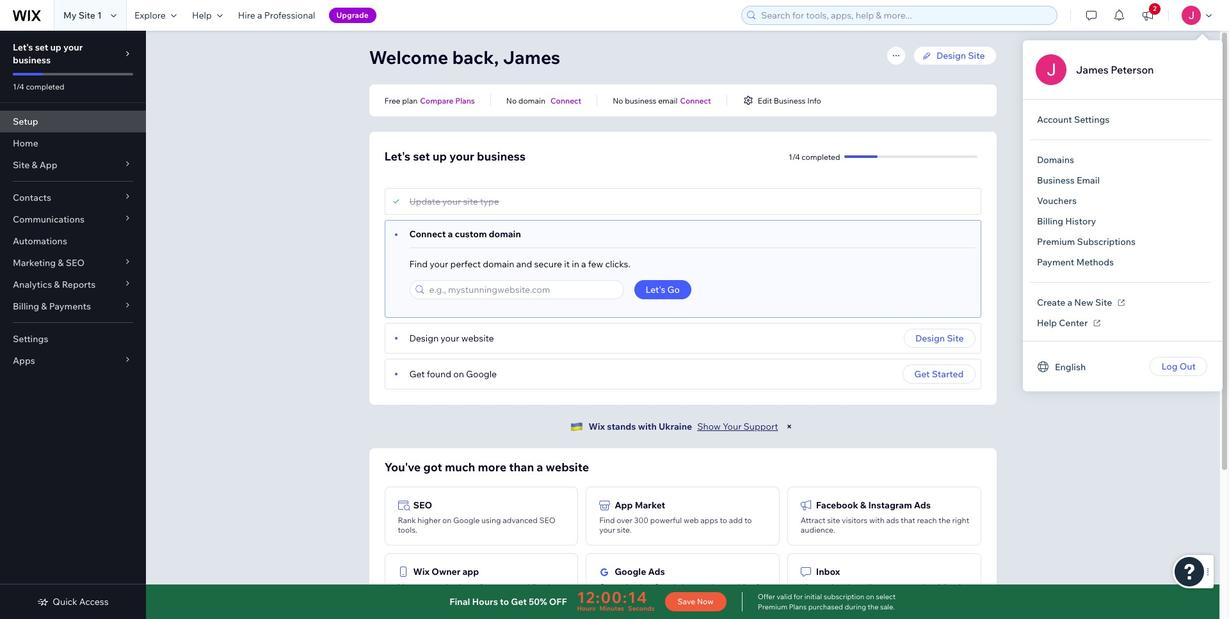 Task type: describe. For each thing, give the bounding box(es) containing it.
hours for final
[[472, 597, 498, 608]]

peterson
[[1111, 63, 1155, 76]]

help for help
[[192, 10, 212, 21]]

no domain connect
[[507, 96, 582, 105]]

0 vertical spatial plans
[[456, 96, 475, 105]]

with inside attract site visitors with ads that reach the right audience.
[[870, 516, 885, 526]]

right
[[953, 516, 970, 526]]

0 vertical spatial premium
[[1038, 236, 1076, 248]]

business inside manage your business from your mobile, chat with visitors & more.
[[447, 583, 478, 592]]

1 horizontal spatial connect
[[551, 96, 582, 105]]

let's inside the let's set up your business
[[13, 42, 33, 53]]

show your support button
[[698, 421, 779, 433]]

on inside the offer valid for initial subscription on select premium plans purchased during the sale.
[[866, 593, 875, 602]]

set inside the let's set up your business
[[35, 42, 48, 53]]

new
[[1075, 297, 1094, 309]]

0 horizontal spatial james
[[503, 46, 561, 69]]

manage your business from your mobile, chat with visitors & more.
[[398, 583, 560, 602]]

offer
[[758, 593, 776, 602]]

business email link
[[1027, 170, 1111, 191]]

out
[[1180, 361, 1196, 373]]

on for found
[[454, 369, 464, 380]]

that
[[901, 516, 916, 526]]

1 vertical spatial 1/4
[[789, 152, 800, 162]]

create
[[1038, 297, 1066, 309]]

analytics
[[13, 279, 52, 291]]

help center link
[[1027, 313, 1110, 334]]

business left email on the right top
[[625, 96, 657, 105]]

upgrade button
[[329, 8, 376, 23]]

back,
[[453, 46, 499, 69]]

1 horizontal spatial app
[[615, 500, 633, 512]]

hire a professional
[[238, 10, 315, 21]]

1 horizontal spatial james
[[1077, 63, 1109, 76]]

account
[[1038, 114, 1073, 126]]

a for connect
[[448, 229, 453, 240]]

help button
[[184, 0, 230, 31]]

custom
[[455, 229, 487, 240]]

connect link for no domain connect
[[551, 95, 582, 106]]

home
[[13, 138, 38, 149]]

plans inside the offer valid for initial subscription on select premium plans purchased during the sale.
[[789, 603, 807, 612]]

business inside "link"
[[1038, 175, 1075, 186]]

& for billing
[[41, 301, 47, 313]]

1 vertical spatial seo
[[413, 500, 432, 512]]

wix owner app
[[413, 567, 479, 578]]

perfect
[[451, 259, 481, 270]]

welcome back, james
[[369, 46, 561, 69]]

than
[[509, 461, 534, 475]]

completed inside sidebar element
[[26, 82, 64, 92]]

email
[[659, 96, 678, 105]]

your right update
[[443, 196, 461, 208]]

market
[[635, 500, 666, 512]]

instagram
[[869, 500, 912, 512]]

12:00:14
[[577, 589, 648, 608]]

let's set up your business inside sidebar element
[[13, 42, 83, 66]]

minutes
[[600, 605, 624, 614]]

compare
[[420, 96, 454, 105]]

google ads
[[615, 567, 665, 578]]

get noticed on google by people searching for what your business offers.
[[600, 583, 766, 602]]

edit
[[758, 96, 772, 105]]

0 vertical spatial settings
[[1075, 114, 1110, 126]]

facebook
[[817, 500, 859, 512]]

rank higher on google using advanced seo tools.
[[398, 516, 556, 535]]

contacts
[[13, 192, 51, 204]]

center
[[1060, 318, 1088, 329]]

upgrade
[[337, 10, 369, 20]]

with inside manage your business from your mobile, chat with visitors & more.
[[398, 592, 413, 602]]

google for higher
[[454, 516, 480, 526]]

business inside sidebar element
[[13, 54, 51, 66]]

your up "get found on google"
[[441, 333, 460, 345]]

messages
[[874, 583, 910, 592]]

purchased
[[809, 603, 843, 612]]

a right in
[[582, 259, 586, 270]]

show
[[698, 421, 721, 433]]

design site link
[[914, 46, 997, 65]]

site inside popup button
[[13, 159, 30, 171]]

web
[[684, 516, 699, 526]]

vouchers
[[1038, 195, 1077, 207]]

1 horizontal spatial up
[[433, 149, 447, 164]]

analytics & reports
[[13, 279, 96, 291]]

1 vertical spatial ads
[[648, 567, 665, 578]]

powerful
[[650, 516, 682, 526]]

create a new site link
[[1027, 293, 1135, 313]]

marketing & seo button
[[0, 252, 146, 274]]

300
[[634, 516, 649, 526]]

connect a custom domain
[[410, 229, 521, 240]]

your
[[723, 421, 742, 433]]

0 horizontal spatial connect
[[410, 229, 446, 240]]

quick access
[[53, 597, 109, 608]]

clicks.
[[606, 259, 631, 270]]

let's go button
[[634, 281, 692, 300]]

you've
[[385, 461, 421, 475]]

& for facebook
[[861, 500, 867, 512]]

& for marketing
[[58, 257, 64, 269]]

premium subscriptions
[[1038, 236, 1136, 248]]

1/4 completed inside sidebar element
[[13, 82, 64, 92]]

& for site
[[32, 159, 38, 171]]

hours for 12:00:14
[[577, 605, 596, 614]]

plan
[[402, 96, 418, 105]]

sale.
[[881, 603, 895, 612]]

email
[[1077, 175, 1100, 186]]

by
[[682, 583, 691, 592]]

seo inside dropdown button
[[66, 257, 85, 269]]

settings inside "link"
[[13, 334, 48, 345]]

save now button
[[665, 593, 727, 612]]

1 vertical spatial 1/4 completed
[[789, 152, 841, 162]]

welcome
[[369, 46, 448, 69]]

to left 50%
[[500, 597, 509, 608]]

wix for wix stands with ukraine show your support
[[589, 421, 605, 433]]

site.
[[617, 526, 632, 535]]

apps
[[13, 355, 35, 367]]

offer valid for initial subscription on select premium plans purchased during the sale.
[[758, 593, 896, 612]]

& for analytics
[[54, 279, 60, 291]]

your inside get noticed on google by people searching for what your business offers.
[[619, 592, 635, 602]]

from
[[480, 583, 497, 592]]

automations
[[13, 236, 67, 247]]

free plan compare plans
[[385, 96, 475, 105]]

secure
[[534, 259, 562, 270]]

on for noticed
[[643, 583, 652, 592]]

& inside manage your business from your mobile, chat with visitors & more.
[[443, 592, 448, 602]]

1 vertical spatial completed
[[802, 152, 841, 162]]

explore
[[134, 10, 166, 21]]

2 horizontal spatial and
[[912, 583, 926, 592]]

ukraine
[[659, 421, 692, 433]]

app
[[463, 567, 479, 578]]

no business email connect
[[613, 96, 711, 105]]

up inside the let's set up your business
[[50, 42, 61, 53]]

business inside button
[[774, 96, 806, 105]]

email,
[[801, 592, 822, 602]]

domain for custom
[[489, 229, 521, 240]]

seo inside the rank higher on google using advanced seo tools.
[[540, 516, 556, 526]]

payment
[[1038, 257, 1075, 268]]

more. inside manage your business from your mobile, chat with visitors & more.
[[449, 592, 470, 602]]

business inside get noticed on google by people searching for what your business offers.
[[637, 592, 668, 602]]

design up found
[[410, 333, 439, 345]]

site inside button
[[947, 333, 964, 345]]

a right than
[[537, 461, 543, 475]]

find for find your perfect domain and secure it in a few clicks.
[[410, 259, 428, 270]]

log
[[1162, 361, 1178, 373]]

your inside the let's set up your business
[[63, 42, 83, 53]]

2
[[1154, 4, 1157, 13]]

more. inside view and reply to all messages and activity via email, chat & more.
[[848, 592, 869, 602]]

premium subscriptions link
[[1027, 232, 1147, 252]]

1/4 inside sidebar element
[[13, 82, 24, 92]]

manage
[[398, 583, 427, 592]]

payment methods link
[[1027, 252, 1125, 273]]

now
[[697, 598, 714, 607]]

0 vertical spatial ads
[[914, 500, 931, 512]]

a for hire
[[257, 10, 262, 21]]

add
[[729, 516, 743, 526]]

site inside attract site visitors with ads that reach the right audience.
[[828, 516, 841, 526]]

setup
[[13, 116, 38, 127]]

2 horizontal spatial connect
[[680, 96, 711, 105]]

business up type
[[477, 149, 526, 164]]

e.g., mystunningwebsite.com field
[[426, 281, 620, 299]]



Task type: vqa. For each thing, say whether or not it's contained in the screenshot.


Task type: locate. For each thing, give the bounding box(es) containing it.
log out link
[[1151, 357, 1208, 377]]

billing down analytics
[[13, 301, 39, 313]]

0 horizontal spatial set
[[35, 42, 48, 53]]

1 horizontal spatial more.
[[848, 592, 869, 602]]

design down search for tools, apps, help & more... field
[[937, 50, 967, 61]]

for inside get noticed on google by people searching for what your business offers.
[[756, 583, 766, 592]]

app up over
[[615, 500, 633, 512]]

1 horizontal spatial premium
[[1038, 236, 1076, 248]]

get
[[410, 369, 425, 380], [915, 369, 930, 380], [600, 583, 613, 592], [511, 597, 527, 608]]

1 vertical spatial settings
[[13, 334, 48, 345]]

1 vertical spatial visitors
[[415, 592, 441, 602]]

& inside popup button
[[32, 159, 38, 171]]

people
[[693, 583, 718, 592]]

seo up higher
[[413, 500, 432, 512]]

0 horizontal spatial seo
[[66, 257, 85, 269]]

searching
[[720, 583, 755, 592]]

find
[[410, 259, 428, 270], [600, 516, 615, 526]]

0 vertical spatial let's set up your business
[[13, 42, 83, 66]]

chat inside view and reply to all messages and activity via email, chat & more.
[[824, 592, 840, 602]]

for right 'valid'
[[794, 593, 803, 602]]

1/4 completed down "info"
[[789, 152, 841, 162]]

with left final at the bottom left of the page
[[398, 592, 413, 602]]

help for help center
[[1038, 318, 1058, 329]]

1 vertical spatial find
[[600, 516, 615, 526]]

1 horizontal spatial set
[[413, 149, 430, 164]]

billing inside 'link'
[[1038, 216, 1064, 227]]

billing & payments
[[13, 301, 91, 313]]

plans down 'valid'
[[789, 603, 807, 612]]

google
[[466, 369, 497, 380], [454, 516, 480, 526], [615, 567, 646, 578], [654, 583, 681, 592]]

hire a professional link
[[230, 0, 323, 31]]

business left "info"
[[774, 96, 806, 105]]

0 vertical spatial seo
[[66, 257, 85, 269]]

1 horizontal spatial let's set up your business
[[385, 149, 526, 164]]

app down home link
[[40, 159, 57, 171]]

billing for billing & payments
[[13, 301, 39, 313]]

1 horizontal spatial help
[[1038, 318, 1058, 329]]

premium inside the offer valid for initial subscription on select premium plans purchased during the sale.
[[758, 603, 788, 612]]

quick access button
[[37, 597, 109, 608]]

find left over
[[600, 516, 615, 526]]

business up seconds on the bottom right of the page
[[637, 592, 668, 602]]

0 horizontal spatial 1/4
[[13, 82, 24, 92]]

the left right
[[939, 516, 951, 526]]

more. down the app
[[449, 592, 470, 602]]

& up during
[[842, 592, 847, 602]]

valid
[[777, 593, 792, 602]]

1 vertical spatial website
[[546, 461, 589, 475]]

1 horizontal spatial ads
[[914, 500, 931, 512]]

1 vertical spatial up
[[433, 149, 447, 164]]

let's set up your business down my
[[13, 42, 83, 66]]

1 horizontal spatial hours
[[577, 605, 596, 614]]

communications button
[[0, 209, 146, 231]]

0 vertical spatial help
[[192, 10, 212, 21]]

over
[[617, 516, 633, 526]]

edit business info button
[[743, 95, 822, 106]]

on right higher
[[443, 516, 452, 526]]

a left custom
[[448, 229, 453, 240]]

marketing & seo
[[13, 257, 85, 269]]

for
[[756, 583, 766, 592], [794, 593, 803, 602]]

billing inside popup button
[[13, 301, 39, 313]]

visitors inside attract site visitors with ads that reach the right audience.
[[842, 516, 868, 526]]

0 vertical spatial completed
[[26, 82, 64, 92]]

site
[[463, 196, 478, 208], [828, 516, 841, 526]]

0 horizontal spatial billing
[[13, 301, 39, 313]]

1 more. from the left
[[449, 592, 470, 602]]

0 horizontal spatial the
[[868, 603, 879, 612]]

domains link
[[1027, 150, 1085, 170]]

your inside find over 300 powerful web apps to add to your site.
[[600, 526, 616, 535]]

business down domains
[[1038, 175, 1075, 186]]

it
[[564, 259, 570, 270]]

reach
[[917, 516, 937, 526]]

0 horizontal spatial up
[[50, 42, 61, 53]]

account settings
[[1038, 114, 1110, 126]]

0 horizontal spatial settings
[[13, 334, 48, 345]]

on down google ads
[[643, 583, 652, 592]]

0 horizontal spatial connect link
[[551, 95, 582, 106]]

0 horizontal spatial and
[[517, 259, 532, 270]]

2 vertical spatial with
[[398, 592, 413, 602]]

visitors inside manage your business from your mobile, chat with visitors & more.
[[415, 592, 441, 602]]

methods
[[1077, 257, 1115, 268]]

1 vertical spatial plans
[[789, 603, 807, 612]]

1 horizontal spatial chat
[[824, 592, 840, 602]]

google right found
[[466, 369, 497, 380]]

1 horizontal spatial visitors
[[842, 516, 868, 526]]

create a new site
[[1038, 297, 1113, 309]]

0 horizontal spatial for
[[756, 583, 766, 592]]

1 horizontal spatial website
[[546, 461, 589, 475]]

your up update your site type
[[450, 149, 475, 164]]

let's
[[13, 42, 33, 53], [385, 149, 411, 164], [646, 284, 666, 296]]

0 vertical spatial billing
[[1038, 216, 1064, 227]]

chat inside manage your business from your mobile, chat with visitors & more.
[[544, 583, 560, 592]]

site & app
[[13, 159, 57, 171]]

access
[[79, 597, 109, 608]]

design site button
[[904, 329, 976, 348]]

seo down automations "link"
[[66, 257, 85, 269]]

1 vertical spatial let's set up your business
[[385, 149, 526, 164]]

sidebar element
[[0, 31, 146, 620]]

domain for perfect
[[483, 259, 515, 270]]

design up get started button
[[916, 333, 945, 345]]

activity
[[927, 583, 954, 592]]

1 horizontal spatial find
[[600, 516, 615, 526]]

1 horizontal spatial business
[[1038, 175, 1075, 186]]

ads
[[887, 516, 899, 526]]

no for no business email
[[613, 96, 624, 105]]

get for get found on google
[[410, 369, 425, 380]]

website
[[462, 333, 494, 345], [546, 461, 589, 475]]

payment methods
[[1038, 257, 1115, 268]]

get left noticed at the bottom of page
[[600, 583, 613, 592]]

home link
[[0, 133, 146, 154]]

offers.
[[670, 592, 693, 602]]

seo
[[66, 257, 85, 269], [413, 500, 432, 512], [540, 516, 556, 526]]

50%
[[529, 597, 547, 608]]

chat
[[544, 583, 560, 592], [824, 592, 840, 602]]

0 vertical spatial design site
[[937, 50, 985, 61]]

google for noticed
[[654, 583, 681, 592]]

design your website
[[410, 333, 494, 345]]

communications
[[13, 214, 85, 225]]

wix left stands in the bottom of the page
[[589, 421, 605, 433]]

the inside the offer valid for initial subscription on select premium plans purchased during the sale.
[[868, 603, 879, 612]]

1 horizontal spatial 1/4
[[789, 152, 800, 162]]

found
[[427, 369, 452, 380]]

no down welcome back, james
[[507, 96, 517, 105]]

0 horizontal spatial website
[[462, 333, 494, 345]]

app
[[40, 159, 57, 171], [615, 500, 633, 512]]

website right than
[[546, 461, 589, 475]]

0 horizontal spatial let's set up your business
[[13, 42, 83, 66]]

my site 1
[[63, 10, 102, 21]]

on inside the rank higher on google using advanced seo tools.
[[443, 516, 452, 526]]

started
[[932, 369, 964, 380]]

2 no from the left
[[613, 96, 624, 105]]

design
[[937, 50, 967, 61], [410, 333, 439, 345], [916, 333, 945, 345]]

no left email on the right top
[[613, 96, 624, 105]]

visitors down facebook
[[842, 516, 868, 526]]

1/4 up setup at the top of the page
[[13, 82, 24, 92]]

0 horizontal spatial site
[[463, 196, 478, 208]]

get inside button
[[915, 369, 930, 380]]

1 horizontal spatial connect link
[[680, 95, 711, 106]]

settings
[[1075, 114, 1110, 126], [13, 334, 48, 345]]

the inside attract site visitors with ads that reach the right audience.
[[939, 516, 951, 526]]

& up "analytics & reports"
[[58, 257, 64, 269]]

google for found
[[466, 369, 497, 380]]

a inside create a new site link
[[1068, 297, 1073, 309]]

my
[[63, 10, 77, 21]]

your down owner
[[429, 583, 445, 592]]

a left the new
[[1068, 297, 1073, 309]]

visitors down owner
[[415, 592, 441, 602]]

to inside view and reply to all messages and activity via email, chat & more.
[[855, 583, 863, 592]]

on inside get noticed on google by people searching for what your business offers.
[[643, 583, 652, 592]]

with right stands in the bottom of the page
[[638, 421, 657, 433]]

1/4 down edit business info
[[789, 152, 800, 162]]

0 horizontal spatial help
[[192, 10, 212, 21]]

hours left minutes
[[577, 605, 596, 614]]

website up "get found on google"
[[462, 333, 494, 345]]

google left using
[[454, 516, 480, 526]]

no for no domain
[[507, 96, 517, 105]]

0 vertical spatial business
[[774, 96, 806, 105]]

seo right the advanced
[[540, 516, 556, 526]]

0 horizontal spatial premium
[[758, 603, 788, 612]]

english link
[[1027, 357, 1097, 377]]

google left by
[[654, 583, 681, 592]]

premium up 'payment'
[[1038, 236, 1076, 248]]

0 vertical spatial site
[[463, 196, 478, 208]]

and left "secure"
[[517, 259, 532, 270]]

1 vertical spatial domain
[[489, 229, 521, 240]]

to left add on the bottom
[[720, 516, 728, 526]]

business up setup at the top of the page
[[13, 54, 51, 66]]

ads up get noticed on google by people searching for what your business offers.
[[648, 567, 665, 578]]

james peterson
[[1077, 63, 1155, 76]]

via
[[955, 583, 965, 592]]

billing down 'vouchers'
[[1038, 216, 1064, 227]]

site & app button
[[0, 154, 146, 176]]

a for create
[[1068, 297, 1073, 309]]

log out
[[1162, 361, 1196, 373]]

2 connect link from the left
[[680, 95, 711, 106]]

0 horizontal spatial completed
[[26, 82, 64, 92]]

james left peterson
[[1077, 63, 1109, 76]]

& down 'home'
[[32, 159, 38, 171]]

to left all
[[855, 583, 863, 592]]

find for find over 300 powerful web apps to add to your site.
[[600, 516, 615, 526]]

& inside view and reply to all messages and activity via email, chat & more.
[[842, 592, 847, 602]]

what
[[600, 592, 617, 602]]

chat up purchased
[[824, 592, 840, 602]]

more. up during
[[848, 592, 869, 602]]

1 horizontal spatial the
[[939, 516, 951, 526]]

find left perfect at the top left
[[410, 259, 428, 270]]

1 connect link from the left
[[551, 95, 582, 106]]

& inside dropdown button
[[58, 257, 64, 269]]

and up the offer valid for initial subscription on select premium plans purchased during the sale.
[[820, 583, 834, 592]]

0 horizontal spatial with
[[398, 592, 413, 602]]

0 vertical spatial visitors
[[842, 516, 868, 526]]

to right add on the bottom
[[745, 516, 752, 526]]

0 vertical spatial find
[[410, 259, 428, 270]]

premium down offer
[[758, 603, 788, 612]]

design inside button
[[916, 333, 945, 345]]

0 vertical spatial domain
[[519, 96, 546, 105]]

completed up setup at the top of the page
[[26, 82, 64, 92]]

hours down from
[[472, 597, 498, 608]]

0 vertical spatial wix
[[589, 421, 605, 433]]

0 horizontal spatial more.
[[449, 592, 470, 602]]

get left found
[[410, 369, 425, 380]]

update
[[410, 196, 441, 208]]

google inside the rank higher on google using advanced seo tools.
[[454, 516, 480, 526]]

1 horizontal spatial site
[[828, 516, 841, 526]]

on right found
[[454, 369, 464, 380]]

0 horizontal spatial let's
[[13, 42, 33, 53]]

help center
[[1038, 318, 1088, 329]]

1/4 completed up setup at the top of the page
[[13, 82, 64, 92]]

0 vertical spatial set
[[35, 42, 48, 53]]

a right hire
[[257, 10, 262, 21]]

& down "analytics & reports"
[[41, 301, 47, 313]]

james up "no domain connect"
[[503, 46, 561, 69]]

0 horizontal spatial visitors
[[415, 592, 441, 602]]

view and reply to all messages and activity via email, chat & more.
[[801, 583, 965, 602]]

get for get noticed on google by people searching for what your business offers.
[[600, 583, 613, 592]]

2 more. from the left
[[848, 592, 869, 602]]

free
[[385, 96, 401, 105]]

settings right account
[[1075, 114, 1110, 126]]

view
[[801, 583, 819, 592]]

google up noticed at the bottom of page
[[615, 567, 646, 578]]

let's set up your business up update your site type
[[385, 149, 526, 164]]

0 horizontal spatial ads
[[648, 567, 665, 578]]

apps button
[[0, 350, 146, 372]]

1 horizontal spatial wix
[[589, 421, 605, 433]]

connect link for no business email connect
[[680, 95, 711, 106]]

0 horizontal spatial no
[[507, 96, 517, 105]]

& left reports
[[54, 279, 60, 291]]

1 horizontal spatial settings
[[1075, 114, 1110, 126]]

2 vertical spatial let's
[[646, 284, 666, 296]]

1 horizontal spatial billing
[[1038, 216, 1064, 227]]

1 horizontal spatial 1/4 completed
[[789, 152, 841, 162]]

get inside get noticed on google by people searching for what your business offers.
[[600, 583, 613, 592]]

Search for tools, apps, help & more... field
[[758, 6, 1054, 24]]

wix for wix owner app
[[413, 567, 430, 578]]

1 horizontal spatial seo
[[413, 500, 432, 512]]

for up offer
[[756, 583, 766, 592]]

1 vertical spatial let's
[[385, 149, 411, 164]]

google inside get noticed on google by people searching for what your business offers.
[[654, 583, 681, 592]]

1 vertical spatial set
[[413, 149, 430, 164]]

hours inside the 12:00:14 hours minutes seconds
[[577, 605, 596, 614]]

on for higher
[[443, 516, 452, 526]]

site left type
[[463, 196, 478, 208]]

stands
[[607, 421, 636, 433]]

1 no from the left
[[507, 96, 517, 105]]

subscription
[[824, 593, 865, 602]]

on down all
[[866, 593, 875, 602]]

& left final at the bottom left of the page
[[443, 592, 448, 602]]

your
[[63, 42, 83, 53], [450, 149, 475, 164], [443, 196, 461, 208], [430, 259, 449, 270], [441, 333, 460, 345], [600, 526, 616, 535], [429, 583, 445, 592], [499, 583, 515, 592], [619, 592, 635, 602]]

& right facebook
[[861, 500, 867, 512]]

hire
[[238, 10, 255, 21]]

1 horizontal spatial with
[[638, 421, 657, 433]]

0 horizontal spatial find
[[410, 259, 428, 270]]

your left perfect at the top left
[[430, 259, 449, 270]]

2 vertical spatial seo
[[540, 516, 556, 526]]

1 horizontal spatial let's
[[385, 149, 411, 164]]

1 vertical spatial business
[[1038, 175, 1075, 186]]

all
[[865, 583, 873, 592]]

attract site visitors with ads that reach the right audience.
[[801, 516, 970, 535]]

higher
[[418, 516, 441, 526]]

1 horizontal spatial completed
[[802, 152, 841, 162]]

your down my
[[63, 42, 83, 53]]

plans right compare at top left
[[456, 96, 475, 105]]

0 vertical spatial with
[[638, 421, 657, 433]]

get for get started
[[915, 369, 930, 380]]

connect link
[[551, 95, 582, 106], [680, 95, 711, 106]]

find inside find over 300 powerful web apps to add to your site.
[[600, 516, 615, 526]]

let's go
[[646, 284, 680, 296]]

in
[[572, 259, 580, 270]]

with down facebook & instagram ads
[[870, 516, 885, 526]]

info
[[808, 96, 822, 105]]

automations link
[[0, 231, 146, 252]]

help down create
[[1038, 318, 1058, 329]]

1 vertical spatial with
[[870, 516, 885, 526]]

design site inside button
[[916, 333, 964, 345]]

a inside hire a professional link
[[257, 10, 262, 21]]

compare plans link
[[420, 95, 475, 106]]

get down mobile,
[[511, 597, 527, 608]]

chat up off
[[544, 583, 560, 592]]

1 vertical spatial for
[[794, 593, 803, 602]]

app inside popup button
[[40, 159, 57, 171]]

0 vertical spatial let's
[[13, 42, 33, 53]]

1 vertical spatial design site
[[916, 333, 964, 345]]

0 vertical spatial 1/4 completed
[[13, 82, 64, 92]]

vouchers link
[[1027, 191, 1087, 211]]

ads up reach
[[914, 500, 931, 512]]

your up the final hours to get 50% off
[[499, 583, 515, 592]]

settings up the apps at the bottom
[[13, 334, 48, 345]]

billing for billing history
[[1038, 216, 1064, 227]]

site down facebook
[[828, 516, 841, 526]]

0 vertical spatial up
[[50, 42, 61, 53]]

much
[[445, 461, 476, 475]]

ads
[[914, 500, 931, 512], [648, 567, 665, 578]]

1 horizontal spatial for
[[794, 593, 803, 602]]

0 horizontal spatial hours
[[472, 597, 498, 608]]

0 vertical spatial website
[[462, 333, 494, 345]]

wix up manage
[[413, 567, 430, 578]]

get started button
[[903, 365, 976, 384]]

and left activity
[[912, 583, 926, 592]]

your right what
[[619, 592, 635, 602]]

0 horizontal spatial chat
[[544, 583, 560, 592]]

type
[[480, 196, 499, 208]]

the left sale.
[[868, 603, 879, 612]]

completed down "info"
[[802, 152, 841, 162]]

let's inside button
[[646, 284, 666, 296]]

2 horizontal spatial let's
[[646, 284, 666, 296]]

your left site.
[[600, 526, 616, 535]]

hours
[[472, 597, 498, 608], [577, 605, 596, 614]]

for inside the offer valid for initial subscription on select premium plans purchased during the sale.
[[794, 593, 803, 602]]

get left started
[[915, 369, 930, 380]]

help inside button
[[192, 10, 212, 21]]

1 horizontal spatial and
[[820, 583, 834, 592]]

1
[[97, 10, 102, 21]]



